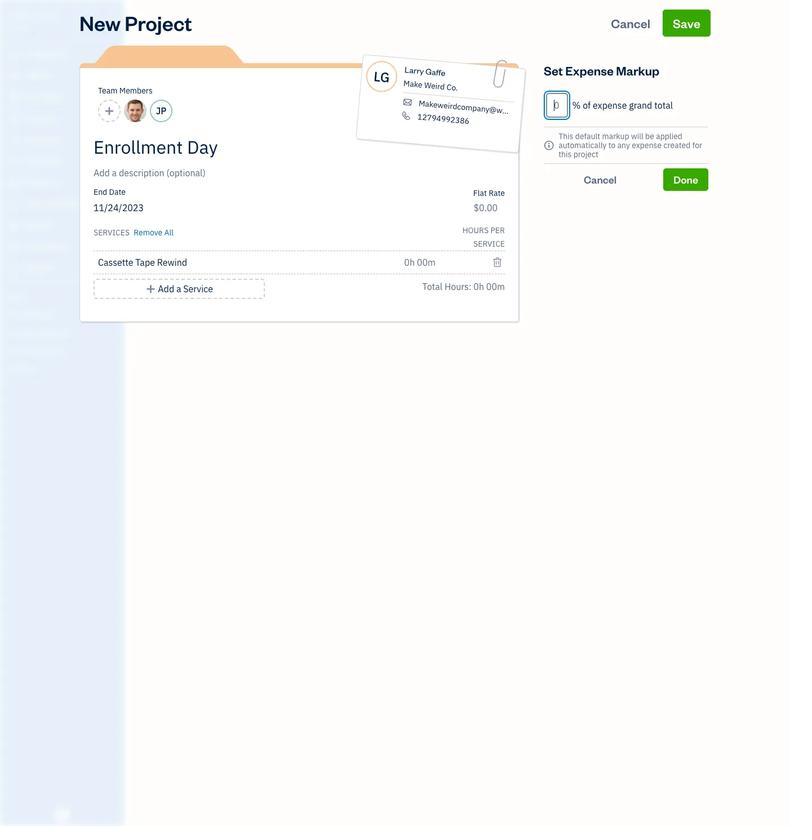 Task type: locate. For each thing, give the bounding box(es) containing it.
expense
[[593, 100, 627, 111], [632, 140, 662, 150]]

0 vertical spatial expense
[[593, 100, 627, 111]]

timer image
[[7, 199, 21, 210]]

money image
[[7, 220, 21, 232]]

add team member image
[[104, 104, 115, 118]]

save
[[673, 15, 701, 31]]

expense image
[[7, 156, 21, 167]]

this default markup will be applied automatically to any expense created for this project
[[559, 131, 702, 160]]

expense right any
[[632, 140, 662, 150]]

1 vertical spatial cancel
[[584, 173, 617, 186]]

cassette tape rewind
[[98, 257, 187, 268]]

1 horizontal spatial expense
[[632, 140, 662, 150]]

end date
[[94, 187, 126, 197]]

hours
[[463, 225, 489, 236]]

cancel button
[[601, 10, 661, 37], [544, 169, 657, 191]]

settings image
[[8, 364, 121, 373]]

make
[[403, 78, 423, 90]]

Project Description text field
[[94, 166, 404, 180]]

grand
[[629, 100, 652, 111]]

main element
[[0, 0, 152, 827]]

0h 00m text field
[[404, 257, 436, 268]]

expense right of at right
[[593, 100, 627, 111]]

new project
[[79, 10, 192, 36]]

team members
[[98, 86, 153, 96]]

co.
[[446, 82, 458, 93]]

services
[[94, 228, 130, 238]]

12794992386
[[417, 112, 470, 126]]

expense
[[565, 63, 614, 78]]

be
[[645, 131, 654, 141]]

gaffe
[[425, 66, 446, 78]]

service
[[183, 284, 213, 295]]

report image
[[7, 263, 21, 274]]

items and services image
[[8, 328, 121, 337]]

project
[[125, 10, 192, 36]]

cancel down "project" in the top of the page
[[584, 173, 617, 186]]

cancel
[[611, 15, 651, 31], [584, 173, 617, 186]]

of
[[583, 100, 591, 111]]

cancel for the bottommost cancel button
[[584, 173, 617, 186]]

for
[[693, 140, 702, 150]]

client image
[[7, 70, 21, 82]]

cancel button up markup on the top right
[[601, 10, 661, 37]]

this
[[559, 131, 573, 141]]

weird
[[424, 80, 445, 92]]

team
[[98, 86, 118, 96]]

cancel for top cancel button
[[611, 15, 651, 31]]

remove project service image
[[492, 256, 503, 269]]

cancel button down "project" in the top of the page
[[544, 169, 657, 191]]

save button
[[663, 10, 711, 37]]

date
[[109, 187, 126, 197]]

this
[[559, 149, 572, 160]]

info image
[[544, 139, 554, 152]]

any
[[618, 140, 630, 150]]

freshbooks image
[[53, 809, 71, 822]]

services remove all
[[94, 228, 174, 238]]

owner
[[9, 23, 30, 31]]

end
[[94, 187, 107, 197]]

hours:
[[445, 281, 472, 293]]

remove
[[134, 228, 162, 238]]

expense inside this default markup will be applied automatically to any expense created for this project
[[632, 140, 662, 150]]

team members image
[[8, 310, 121, 319]]

add a service
[[158, 284, 213, 295]]

total hours: 0h 00m
[[422, 281, 505, 293]]

1 vertical spatial expense
[[632, 140, 662, 150]]

per
[[491, 225, 505, 236]]

chart image
[[7, 242, 21, 253]]

total
[[654, 100, 673, 111]]

Project Name text field
[[94, 136, 404, 158]]

flat rate
[[473, 188, 505, 198]]

phone image
[[400, 111, 412, 121]]

add
[[158, 284, 174, 295]]

new
[[79, 10, 121, 36]]

rate
[[489, 188, 505, 198]]

larry
[[404, 64, 425, 77]]

set expense markup
[[544, 63, 660, 78]]

0 text field
[[546, 93, 568, 118]]

0 vertical spatial cancel
[[611, 15, 651, 31]]

makeweirdcompany@weird.co
[[418, 98, 527, 118]]

set
[[544, 63, 563, 78]]

flat
[[473, 188, 487, 198]]

cancel up markup on the top right
[[611, 15, 651, 31]]



Task type: vqa. For each thing, say whether or not it's contained in the screenshot.
Set
yes



Task type: describe. For each thing, give the bounding box(es) containing it.
automatically
[[559, 140, 607, 150]]

project
[[574, 149, 599, 160]]

to
[[609, 140, 616, 150]]

invoice image
[[7, 113, 21, 125]]

payment image
[[7, 135, 21, 146]]

End date in  format text field
[[94, 202, 299, 214]]

% of expense grand total
[[572, 100, 673, 111]]

markup
[[602, 131, 629, 141]]

project image
[[7, 178, 21, 189]]

1 vertical spatial cancel button
[[544, 169, 657, 191]]

a
[[176, 284, 181, 295]]

cassette
[[98, 257, 133, 268]]

add a service button
[[94, 279, 265, 299]]

0h
[[474, 281, 484, 293]]

bank connections image
[[8, 346, 121, 355]]

turtle
[[9, 10, 41, 21]]

created
[[664, 140, 691, 150]]

larry gaffe make weird co.
[[403, 64, 458, 93]]

inc
[[43, 10, 59, 21]]

turtle inc owner
[[9, 10, 59, 31]]

0 vertical spatial cancel button
[[601, 10, 661, 37]]

hours per service
[[463, 225, 505, 249]]

dashboard image
[[7, 49, 21, 60]]

remove all button
[[132, 224, 174, 240]]

tape
[[135, 257, 155, 268]]

done button
[[664, 169, 709, 191]]

total
[[422, 281, 443, 293]]

members
[[119, 86, 153, 96]]

envelope image
[[402, 97, 414, 107]]

00m
[[486, 281, 505, 293]]

markup
[[616, 63, 660, 78]]

rewind
[[157, 257, 187, 268]]

done
[[674, 173, 698, 186]]

will
[[631, 131, 644, 141]]

lg
[[373, 67, 391, 86]]

0 horizontal spatial expense
[[593, 100, 627, 111]]

estimate image
[[7, 92, 21, 103]]

jp
[[156, 105, 166, 117]]

service
[[474, 239, 505, 249]]

%
[[572, 100, 581, 111]]

apps image
[[8, 292, 121, 301]]

Amount (USD) text field
[[473, 202, 498, 214]]

applied
[[656, 131, 683, 141]]

plus image
[[146, 282, 156, 296]]

default
[[575, 131, 600, 141]]

all
[[164, 228, 174, 238]]



